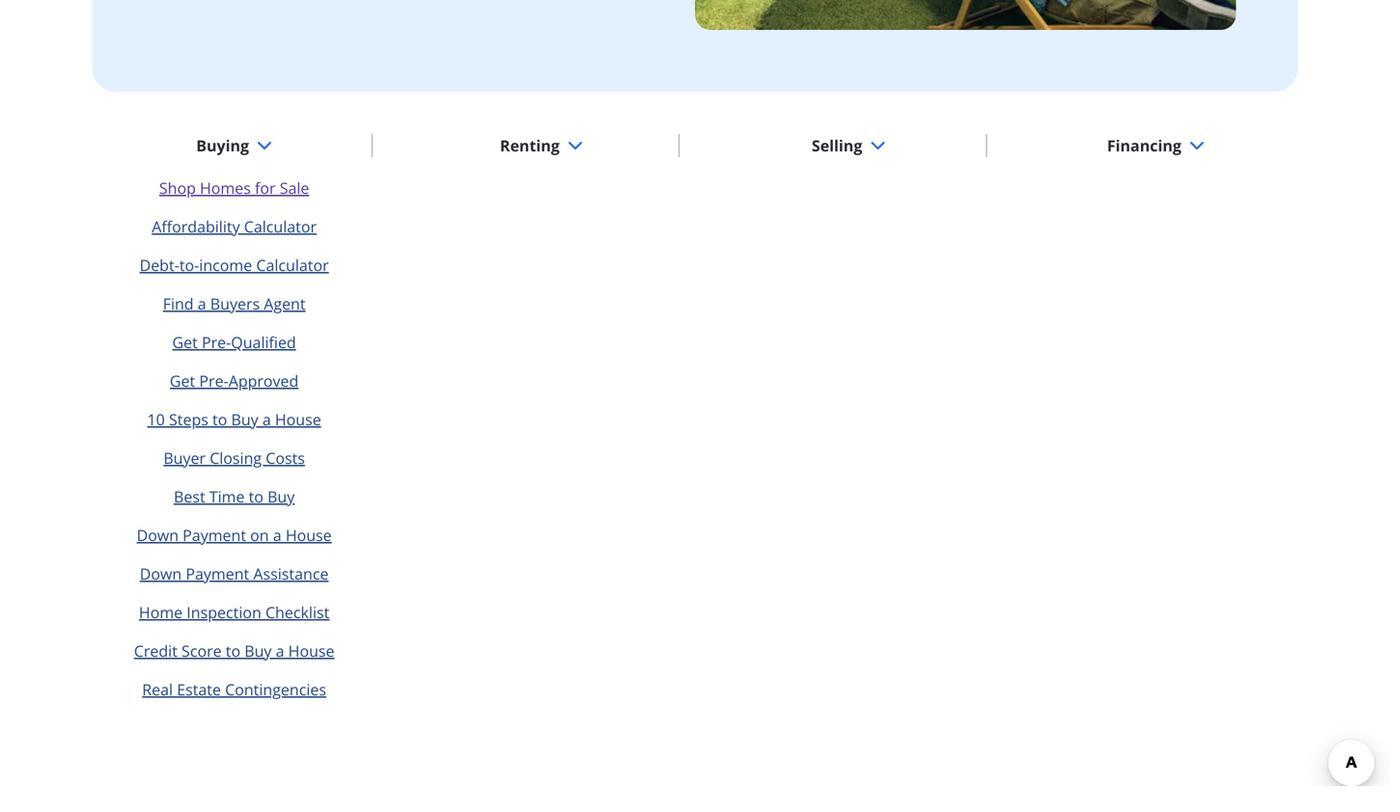 Task type: locate. For each thing, give the bounding box(es) containing it.
0 vertical spatial buy
[[231, 409, 258, 430]]

payment down time
[[183, 525, 246, 546]]

to
[[212, 409, 227, 430], [249, 486, 263, 507], [226, 641, 240, 662]]

2 vertical spatial buy
[[244, 641, 272, 662]]

down down best
[[137, 525, 179, 546]]

qualified
[[231, 332, 296, 353]]

payment
[[183, 525, 246, 546], [186, 564, 249, 584]]

buying
[[196, 135, 249, 156]]

buyers
[[210, 293, 260, 314]]

find a buyers agent link
[[163, 293, 306, 314]]

to for score
[[226, 641, 240, 662]]

buy up contingencies
[[244, 641, 272, 662]]

down payment on a house link
[[137, 525, 332, 546]]

home inspection checklist
[[139, 602, 329, 623]]

pre-
[[202, 332, 231, 353], [199, 371, 228, 391]]

payment up inspection
[[186, 564, 249, 584]]

house
[[275, 409, 321, 430], [286, 525, 332, 546], [288, 641, 334, 662]]

0 vertical spatial down
[[137, 525, 179, 546]]

1 vertical spatial calculator
[[256, 255, 329, 275]]

real estate contingencies
[[142, 679, 326, 700]]

1 vertical spatial buy
[[267, 486, 295, 507]]

1 vertical spatial pre-
[[199, 371, 228, 391]]

down up home at the left bottom of page
[[140, 564, 182, 584]]

get up steps
[[170, 371, 195, 391]]

inspection
[[187, 602, 261, 623]]

0 vertical spatial pre-
[[202, 332, 231, 353]]

house up the assistance
[[286, 525, 332, 546]]

shop
[[159, 177, 196, 198]]

agent
[[264, 293, 306, 314]]

to right steps
[[212, 409, 227, 430]]

financing
[[1107, 135, 1181, 156]]

get down find
[[172, 332, 198, 353]]

2 vertical spatial house
[[288, 641, 334, 662]]

down payment assistance
[[140, 564, 329, 584]]

renting
[[500, 135, 560, 156]]

a up contingencies
[[276, 641, 284, 662]]

down
[[137, 525, 179, 546], [140, 564, 182, 584]]

0 vertical spatial payment
[[183, 525, 246, 546]]

shop homes for sale
[[159, 177, 309, 198]]

on
[[250, 525, 269, 546]]

1 vertical spatial payment
[[186, 564, 249, 584]]

0 vertical spatial house
[[275, 409, 321, 430]]

credit score to buy a house
[[134, 641, 334, 662]]

to right the score
[[226, 641, 240, 662]]

find
[[163, 293, 194, 314]]

pre- down 'get pre-qualified' at the left
[[199, 371, 228, 391]]

find a buyers agent
[[163, 293, 306, 314]]

costs
[[266, 448, 305, 468]]

real estate contingencies link
[[142, 679, 326, 700]]

1 vertical spatial to
[[249, 486, 263, 507]]

calculator up "agent"
[[256, 255, 329, 275]]

sale
[[280, 177, 309, 198]]

0 vertical spatial calculator
[[244, 216, 317, 237]]

1 vertical spatial house
[[286, 525, 332, 546]]

get pre-approved
[[170, 371, 299, 391]]

to for steps
[[212, 409, 227, 430]]

a right on
[[273, 525, 282, 546]]

selling
[[812, 135, 862, 156]]

pre- for approved
[[199, 371, 228, 391]]

buyer
[[163, 448, 206, 468]]

house up costs at bottom
[[275, 409, 321, 430]]

payment for on
[[183, 525, 246, 546]]

a
[[198, 293, 206, 314], [262, 409, 271, 430], [273, 525, 282, 546], [276, 641, 284, 662]]

debt-to-income calculator link
[[140, 255, 329, 275]]

get
[[172, 332, 198, 353], [170, 371, 195, 391]]

best time to buy
[[174, 486, 295, 507]]

to-
[[179, 255, 199, 275]]

calculator down the sale
[[244, 216, 317, 237]]

house down checklist
[[288, 641, 334, 662]]

1 vertical spatial down
[[140, 564, 182, 584]]

home inspection checklist link
[[139, 602, 329, 623]]

get pre-qualified
[[172, 332, 296, 353]]

2 vertical spatial to
[[226, 641, 240, 662]]

to for time
[[249, 486, 263, 507]]

house for credit score to buy a house
[[288, 641, 334, 662]]

buy for time
[[267, 486, 295, 507]]

to right time
[[249, 486, 263, 507]]

best
[[174, 486, 205, 507]]

pre- for qualified
[[202, 332, 231, 353]]

buy up closing
[[231, 409, 258, 430]]

0 vertical spatial get
[[172, 332, 198, 353]]

calculator
[[244, 216, 317, 237], [256, 255, 329, 275]]

best time to buy link
[[174, 486, 295, 507]]

pre- up get pre-approved
[[202, 332, 231, 353]]

income
[[199, 255, 252, 275]]

buy down costs at bottom
[[267, 486, 295, 507]]

closing
[[210, 448, 262, 468]]

buy
[[231, 409, 258, 430], [267, 486, 295, 507], [244, 641, 272, 662]]

buyer closing costs link
[[163, 448, 305, 468]]

0 vertical spatial to
[[212, 409, 227, 430]]

buy for steps
[[231, 409, 258, 430]]

1 vertical spatial get
[[170, 371, 195, 391]]

down payment on a house
[[137, 525, 332, 546]]



Task type: describe. For each thing, give the bounding box(es) containing it.
shop homes for sale link
[[159, 177, 309, 198]]

real
[[142, 679, 173, 700]]

approved
[[228, 371, 299, 391]]

10
[[147, 409, 165, 430]]

for
[[255, 177, 276, 198]]

get for get pre-approved
[[170, 371, 195, 391]]

assistance
[[253, 564, 329, 584]]

a right find
[[198, 293, 206, 314]]

homes
[[200, 177, 251, 198]]

10 steps to buy a house
[[147, 409, 321, 430]]

debt-
[[140, 255, 179, 275]]

checklist
[[265, 602, 329, 623]]

a down the approved
[[262, 409, 271, 430]]

home
[[139, 602, 183, 623]]

renting button
[[485, 122, 598, 169]]

financing button
[[1092, 122, 1220, 169]]

steps
[[169, 409, 208, 430]]

time
[[209, 486, 245, 507]]

affordability calculator
[[152, 216, 317, 237]]

payment for assistance
[[186, 564, 249, 584]]

down payment assistance link
[[140, 564, 329, 584]]

buying button
[[181, 122, 288, 169]]

10 steps to buy a house link
[[147, 409, 321, 430]]

down for down payment on a house
[[137, 525, 179, 546]]

affordability calculator link
[[152, 216, 317, 237]]

get pre-qualified link
[[172, 332, 296, 353]]

debt-to-income calculator
[[140, 255, 329, 275]]

estate
[[177, 679, 221, 700]]

get for get pre-qualified
[[172, 332, 198, 353]]

get pre-approved link
[[170, 371, 299, 391]]

house for 10 steps to buy a house
[[275, 409, 321, 430]]

selling button
[[796, 122, 901, 169]]

contingencies
[[225, 679, 326, 700]]

down for down payment assistance
[[140, 564, 182, 584]]

buy for score
[[244, 641, 272, 662]]

score
[[182, 641, 222, 662]]

buyer closing costs
[[163, 448, 305, 468]]

credit
[[134, 641, 178, 662]]

credit score to buy a house link
[[134, 641, 334, 662]]

affordability
[[152, 216, 240, 237]]



Task type: vqa. For each thing, say whether or not it's contained in the screenshot.
813 to the right
no



